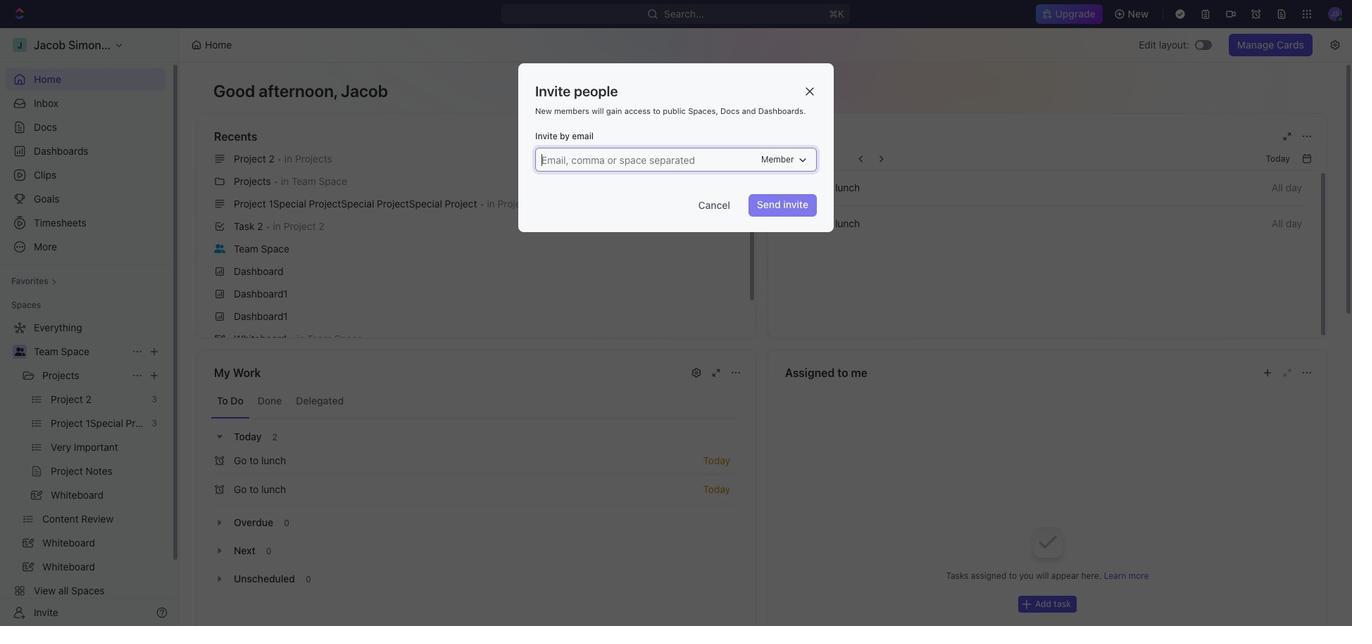 Task type: vqa. For each thing, say whether or not it's contained in the screenshot.
Of
no



Task type: describe. For each thing, give the bounding box(es) containing it.
sidebar navigation
[[0, 28, 180, 627]]

1 horizontal spatial user group image
[[214, 244, 225, 253]]

tree inside sidebar navigation
[[6, 317, 166, 627]]

Email, comma or space separated text field
[[537, 149, 760, 171]]



Task type: locate. For each thing, give the bounding box(es) containing it.
user group image inside tree
[[14, 348, 25, 356]]

0 vertical spatial user group image
[[214, 244, 225, 253]]

tab list
[[211, 385, 742, 419]]

1 vertical spatial user group image
[[14, 348, 25, 356]]

tree
[[6, 317, 166, 627]]

0 horizontal spatial user group image
[[14, 348, 25, 356]]

user group image
[[214, 244, 225, 253], [14, 348, 25, 356]]



